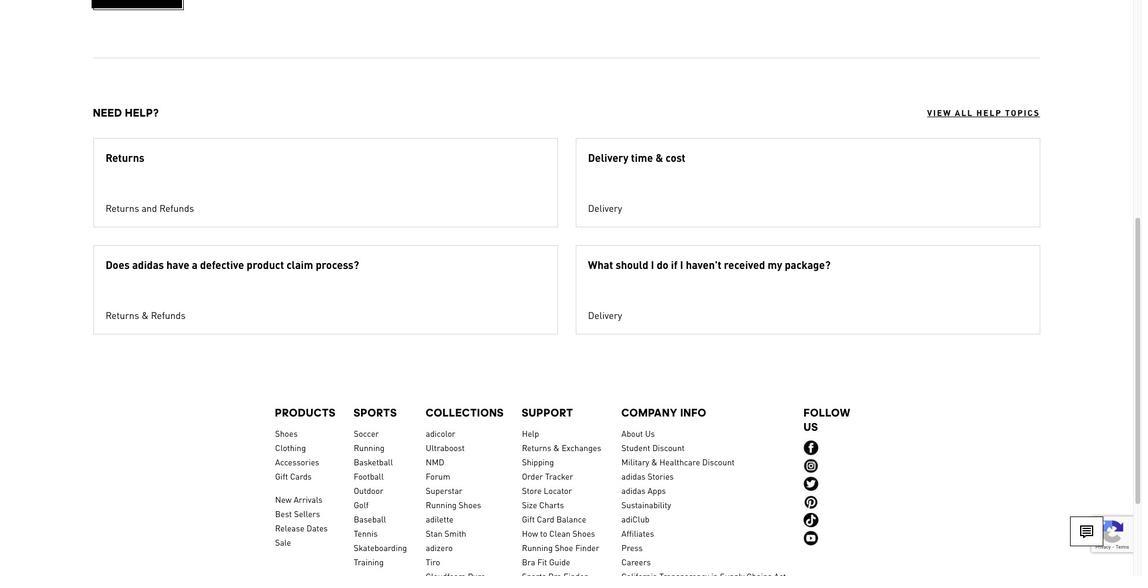 Task type: describe. For each thing, give the bounding box(es) containing it.
gift inside help returns & exchanges shipping order tracker store locator size charts gift card balance how to clean shoes running shoe finder bra fit guide
[[522, 514, 535, 524]]

a
[[192, 258, 198, 271]]

tiro
[[426, 557, 440, 567]]

card
[[537, 514, 555, 524]]

release
[[275, 523, 305, 533]]

do
[[657, 258, 669, 271]]

dates
[[307, 523, 328, 533]]

0 vertical spatial help
[[977, 107, 1003, 118]]

forum
[[426, 471, 451, 482]]

follow
[[804, 407, 851, 419]]

haven't
[[686, 258, 722, 271]]

press link
[[622, 540, 787, 555]]

student
[[622, 442, 651, 453]]

does
[[106, 258, 130, 271]]

running shoes link
[[426, 498, 504, 512]]

1 delivery from the top
[[588, 151, 629, 164]]

process?
[[316, 258, 359, 271]]

1 vertical spatial adidas
[[622, 471, 646, 482]]

sustainability
[[622, 499, 672, 510]]

product
[[247, 258, 284, 271]]

1 i from the left
[[651, 258, 655, 271]]

2 vertical spatial adidas
[[622, 485, 646, 496]]

delivery time & cost
[[588, 151, 686, 164]]

training link
[[354, 555, 408, 569]]

running link
[[354, 440, 408, 455]]

& inside about us student discount military & healthcare discount adidas stories adidas apps sustainability adiclub affiliates press careers
[[652, 457, 658, 467]]

& inside help returns & exchanges shipping order tracker store locator size charts gift card balance how to clean shoes running shoe finder bra fit guide
[[554, 442, 560, 453]]

info
[[681, 407, 707, 419]]

package?
[[785, 258, 831, 271]]

running inside soccer running basketball football outdoor golf baseball tennis skateboarding training
[[354, 442, 385, 453]]

size
[[522, 499, 538, 510]]

0 horizontal spatial discount
[[653, 442, 685, 453]]

basketball
[[354, 457, 393, 467]]

defective
[[200, 258, 244, 271]]

clean
[[550, 528, 571, 539]]

adizero link
[[426, 540, 504, 555]]

returns for returns
[[106, 151, 145, 164]]

outdoor
[[354, 485, 384, 496]]

adiclub
[[622, 514, 650, 524]]

view all help topics link
[[928, 107, 1041, 118]]

shoes inside "adicolor ultraboost nmd forum superstar running shoes adilette stan smith adizero tiro"
[[459, 499, 482, 510]]

returns inside help returns & exchanges shipping order tracker store locator size charts gift card balance how to clean shoes running shoe finder bra fit guide
[[522, 442, 552, 453]]

what
[[588, 258, 614, 271]]

locator
[[544, 485, 572, 496]]

clothing
[[275, 442, 306, 453]]

1 horizontal spatial discount
[[703, 457, 735, 467]]

sellers
[[294, 508, 320, 519]]

should
[[616, 258, 649, 271]]

football link
[[354, 469, 408, 483]]

shoes inside shoes clothing accessories gift cards
[[275, 428, 298, 439]]

adidas apps link
[[622, 483, 787, 498]]

fit
[[538, 557, 547, 567]]

does adidas have a defective product claim process?
[[106, 258, 359, 271]]

order
[[522, 471, 543, 482]]

release dates link
[[275, 521, 336, 535]]

help inside help returns & exchanges shipping order tracker store locator size charts gift card balance how to clean shoes running shoe finder bra fit guide
[[522, 428, 539, 439]]

soccer
[[354, 428, 379, 439]]

new
[[275, 494, 292, 505]]

all
[[956, 107, 974, 118]]

balance
[[557, 514, 587, 524]]

shoes link
[[275, 426, 336, 440]]

best
[[275, 508, 292, 519]]

view
[[928, 107, 952, 118]]

outdoor link
[[354, 483, 408, 498]]

accessories link
[[275, 455, 336, 469]]

time
[[631, 151, 653, 164]]

skateboarding link
[[354, 540, 408, 555]]

sustainability link
[[622, 498, 787, 512]]

received
[[724, 258, 766, 271]]

support
[[522, 407, 574, 419]]

golf
[[354, 499, 369, 510]]

shoe
[[555, 542, 574, 553]]

baseball
[[354, 514, 386, 524]]

running inside "adicolor ultraboost nmd forum superstar running shoes adilette stan smith adizero tiro"
[[426, 499, 457, 510]]

view all help topics
[[928, 107, 1041, 118]]

gift inside shoes clothing accessories gift cards
[[275, 471, 288, 482]]

soccer link
[[354, 426, 408, 440]]

2 i from the left
[[680, 258, 684, 271]]

help link
[[522, 426, 604, 440]]

nmd link
[[426, 455, 504, 469]]

stan
[[426, 528, 443, 539]]

delivery for delivery
[[588, 202, 623, 214]]

careers link
[[622, 555, 787, 569]]

ultraboost
[[426, 442, 465, 453]]

bra
[[522, 557, 536, 567]]

new arrivals link
[[275, 492, 336, 507]]

about us link
[[622, 426, 787, 440]]

basketball link
[[354, 455, 408, 469]]

new arrivals best sellers release dates sale
[[275, 494, 328, 548]]

order tracker link
[[522, 469, 604, 483]]



Task type: vqa. For each thing, say whether or not it's contained in the screenshot.
the Arrivals
yes



Task type: locate. For each thing, give the bounding box(es) containing it.
refunds for returns
[[160, 202, 194, 214]]

0 horizontal spatial gift
[[275, 471, 288, 482]]

0 horizontal spatial help
[[522, 428, 539, 439]]

sale link
[[275, 535, 336, 549]]

gift card balance link
[[522, 512, 604, 526]]

if
[[671, 258, 678, 271]]

adiclub link
[[622, 512, 787, 526]]

nmd
[[426, 457, 445, 467]]

about us student discount military & healthcare discount adidas stories adidas apps sustainability adiclub affiliates press careers
[[622, 428, 735, 567]]

sale
[[275, 537, 291, 548]]

0 vertical spatial refunds
[[160, 202, 194, 214]]

1 horizontal spatial running
[[426, 499, 457, 510]]

bra fit guide link
[[522, 555, 604, 569]]

adidas up sustainability on the right
[[622, 485, 646, 496]]

0 horizontal spatial i
[[651, 258, 655, 271]]

help?
[[125, 107, 159, 119]]

football
[[354, 471, 384, 482]]

1 vertical spatial shoes
[[459, 499, 482, 510]]

refunds
[[160, 202, 194, 214], [151, 309, 186, 321]]

adidas down military
[[622, 471, 646, 482]]

exchanges
[[562, 442, 602, 453]]

refunds down have
[[151, 309, 186, 321]]

delivery up what at top right
[[588, 202, 623, 214]]

i
[[651, 258, 655, 271], [680, 258, 684, 271]]

cards
[[290, 471, 312, 482]]

about
[[622, 428, 643, 439]]

military & healthcare discount link
[[622, 455, 787, 469]]

0 vertical spatial adidas
[[132, 258, 164, 271]]

running inside help returns & exchanges shipping order tracker store locator size charts gift card balance how to clean shoes running shoe finder bra fit guide
[[522, 542, 553, 553]]

how to clean shoes link
[[522, 526, 604, 540]]

cost
[[666, 151, 686, 164]]

tracker
[[545, 471, 574, 482]]

help
[[977, 107, 1003, 118], [522, 428, 539, 439]]

adicolor ultraboost nmd forum superstar running shoes adilette stan smith adizero tiro
[[426, 428, 482, 567]]

shoes inside help returns & exchanges shipping order tracker store locator size charts gift card balance how to clean shoes running shoe finder bra fit guide
[[573, 528, 596, 539]]

need help?
[[93, 107, 159, 119]]

shoes up clothing
[[275, 428, 298, 439]]

stan smith link
[[426, 526, 504, 540]]

returns up the shipping in the left of the page
[[522, 442, 552, 453]]

0 vertical spatial shoes
[[275, 428, 298, 439]]

discount up adidas stories link
[[703, 457, 735, 467]]

us
[[804, 421, 819, 433]]

i left do
[[651, 258, 655, 271]]

topics
[[1006, 107, 1041, 118]]

have
[[167, 258, 189, 271]]

guide
[[550, 557, 571, 567]]

1 vertical spatial refunds
[[151, 309, 186, 321]]

ultraboost link
[[426, 440, 504, 455]]

returns & exchanges link
[[522, 440, 604, 455]]

size charts link
[[522, 498, 604, 512]]

0 vertical spatial running
[[354, 442, 385, 453]]

running down soccer
[[354, 442, 385, 453]]

&
[[656, 151, 664, 164], [142, 309, 149, 321], [554, 442, 560, 453], [652, 457, 658, 467]]

1 horizontal spatial i
[[680, 258, 684, 271]]

3 delivery from the top
[[588, 309, 623, 321]]

company
[[622, 407, 678, 419]]

0 horizontal spatial shoes
[[275, 428, 298, 439]]

1 horizontal spatial help
[[977, 107, 1003, 118]]

returns left and
[[106, 202, 139, 214]]

tiro link
[[426, 555, 504, 569]]

best sellers link
[[275, 507, 336, 521]]

shoes clothing accessories gift cards
[[275, 428, 320, 482]]

my
[[768, 258, 783, 271]]

1 vertical spatial help
[[522, 428, 539, 439]]

superstar
[[426, 485, 463, 496]]

2 vertical spatial running
[[522, 542, 553, 553]]

delivery down what at top right
[[588, 309, 623, 321]]

discount
[[653, 442, 685, 453], [703, 457, 735, 467]]

2 horizontal spatial running
[[522, 542, 553, 553]]

discount up healthcare
[[653, 442, 685, 453]]

returns down does
[[106, 309, 139, 321]]

shoes up finder
[[573, 528, 596, 539]]

running
[[354, 442, 385, 453], [426, 499, 457, 510], [522, 542, 553, 553]]

running shoe finder link
[[522, 540, 604, 555]]

0 vertical spatial discount
[[653, 442, 685, 453]]

golf link
[[354, 498, 408, 512]]

0 vertical spatial delivery
[[588, 151, 629, 164]]

skateboarding
[[354, 542, 407, 553]]

2 vertical spatial shoes
[[573, 528, 596, 539]]

adidas
[[132, 258, 164, 271], [622, 471, 646, 482], [622, 485, 646, 496]]

help right all
[[977, 107, 1003, 118]]

delivery for what
[[588, 309, 623, 321]]

running up adilette
[[426, 499, 457, 510]]

returns for returns and refunds
[[106, 202, 139, 214]]

1 vertical spatial discount
[[703, 457, 735, 467]]

2 delivery from the top
[[588, 202, 623, 214]]

adilette
[[426, 514, 454, 524]]

0 vertical spatial gift
[[275, 471, 288, 482]]

refunds right and
[[160, 202, 194, 214]]

delivery left time
[[588, 151, 629, 164]]

gift cards link
[[275, 469, 336, 483]]

smith
[[445, 528, 467, 539]]

help down 'support'
[[522, 428, 539, 439]]

0 horizontal spatial running
[[354, 442, 385, 453]]

returns & refunds
[[106, 309, 186, 321]]

i right if on the right
[[680, 258, 684, 271]]

claim
[[287, 258, 313, 271]]

affiliates
[[622, 528, 655, 539]]

tennis link
[[354, 526, 408, 540]]

help returns & exchanges shipping order tracker store locator size charts gift card balance how to clean shoes running shoe finder bra fit guide
[[522, 428, 602, 567]]

tennis
[[354, 528, 378, 539]]

forum link
[[426, 469, 504, 483]]

adilette link
[[426, 512, 504, 526]]

adizero
[[426, 542, 453, 553]]

military
[[622, 457, 650, 467]]

returns
[[106, 151, 145, 164], [106, 202, 139, 214], [106, 309, 139, 321], [522, 442, 552, 453]]

products
[[275, 407, 336, 419]]

running up fit
[[522, 542, 553, 553]]

how
[[522, 528, 538, 539]]

1 vertical spatial running
[[426, 499, 457, 510]]

1 vertical spatial delivery
[[588, 202, 623, 214]]

1 vertical spatial gift
[[522, 514, 535, 524]]

adidas stories link
[[622, 469, 787, 483]]

1 horizontal spatial gift
[[522, 514, 535, 524]]

1 horizontal spatial shoes
[[459, 499, 482, 510]]

baseball link
[[354, 512, 408, 526]]

2 vertical spatial delivery
[[588, 309, 623, 321]]

refunds for does adidas have a defective product claim process?
[[151, 309, 186, 321]]

what should i do if i haven't received my package?
[[588, 258, 831, 271]]

adidas left have
[[132, 258, 164, 271]]

company info
[[622, 407, 707, 419]]

need
[[93, 107, 123, 119]]

finder
[[576, 542, 600, 553]]

returns for returns & refunds
[[106, 309, 139, 321]]

follow us
[[804, 407, 851, 433]]

superstar link
[[426, 483, 504, 498]]

2 horizontal spatial shoes
[[573, 528, 596, 539]]

store
[[522, 485, 542, 496]]

gift left cards
[[275, 471, 288, 482]]

returns down need help?
[[106, 151, 145, 164]]

gift down the size
[[522, 514, 535, 524]]

shoes down superstar link
[[459, 499, 482, 510]]

stories
[[648, 471, 674, 482]]

shipping
[[522, 457, 554, 467]]

to
[[541, 528, 548, 539]]



